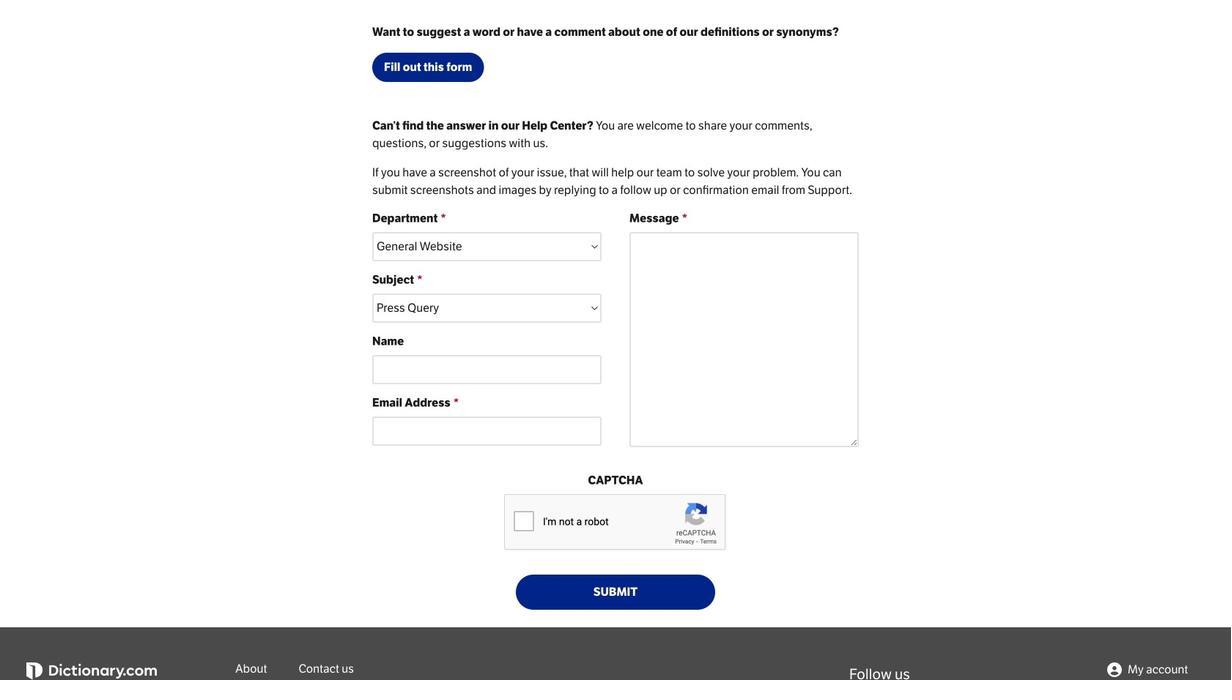 Task type: locate. For each thing, give the bounding box(es) containing it.
None text field
[[630, 232, 859, 448], [372, 417, 602, 446], [630, 232, 859, 448], [372, 417, 602, 446]]

None submit
[[516, 575, 715, 610]]

None text field
[[372, 355, 602, 385]]



Task type: vqa. For each thing, say whether or not it's contained in the screenshot.
my account icon
yes



Task type: describe. For each thing, give the bounding box(es) containing it.
my account image
[[1108, 663, 1122, 678]]

https://www.dictionary.com image
[[26, 663, 157, 681]]



